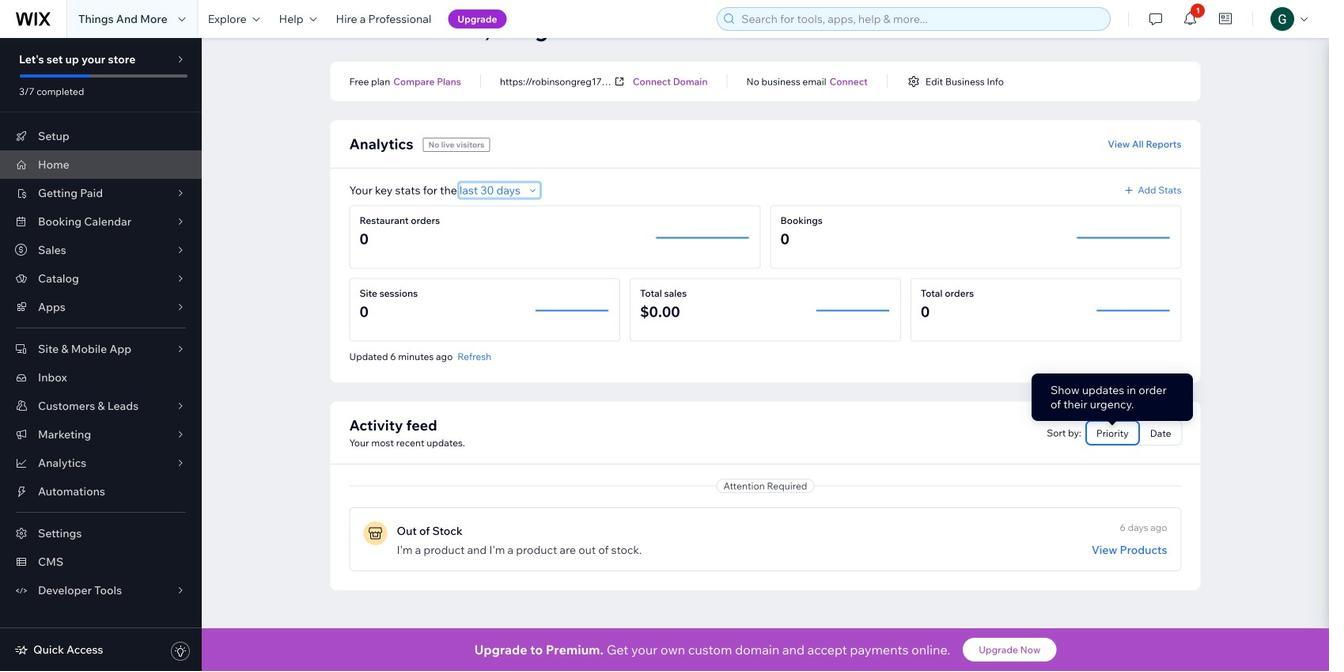 Task type: vqa. For each thing, say whether or not it's contained in the screenshot.
FOR associated with / Nov 14, 2023
no



Task type: describe. For each thing, give the bounding box(es) containing it.
sidebar element
[[0, 38, 202, 671]]

Search for tools, apps, help & more... field
[[737, 8, 1106, 30]]



